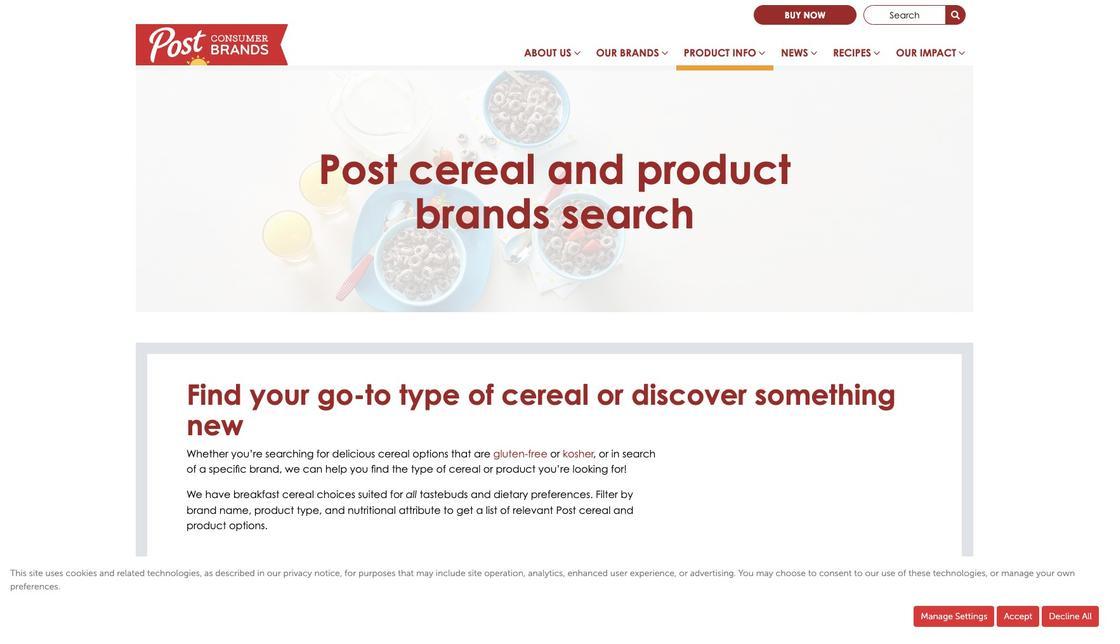 Task type: locate. For each thing, give the bounding box(es) containing it.
2 our from the left
[[897, 46, 918, 59]]

site inside , for purposes that may include site operation, analytics, enhanced user experience, or advertising. you may choose to consent to our use of these technologies, or manage your own preferences.
[[468, 568, 482, 579]]

, for for
[[340, 568, 342, 579]]

choose
[[776, 568, 806, 579]]

of inside tastebuds and dietary preferences. filter by brand name, product type, and nutritional attribute to get a list of relevant post cereal and product options.
[[501, 504, 510, 517]]

of down the whether
[[187, 463, 197, 475]]

0 horizontal spatial product
[[187, 565, 230, 578]]

that right purposes on the bottom
[[398, 568, 414, 579]]

0 horizontal spatial a
[[199, 463, 206, 475]]

our left brands
[[597, 46, 617, 59]]

site right include on the left bottom of page
[[468, 568, 482, 579]]

search
[[562, 189, 695, 238], [623, 447, 656, 460]]

purposes
[[359, 568, 396, 579]]

delicious
[[332, 447, 375, 460]]

1 our from the left
[[597, 46, 617, 59]]

of down options
[[436, 463, 446, 475]]

0 vertical spatial you're
[[231, 447, 263, 460]]

cereal inside find your go-to type of cereal or discover something new
[[502, 378, 589, 411]]

get
[[457, 504, 474, 517]]

product info link
[[677, 40, 774, 70]]

now
[[804, 10, 826, 20]]

0 horizontal spatial ,
[[340, 568, 342, 579]]

1 horizontal spatial post
[[556, 504, 576, 517]]

0 horizontal spatial that
[[398, 568, 414, 579]]

operation,
[[485, 568, 526, 579]]

discover
[[632, 378, 747, 411]]

of right 'list' in the left of the page
[[501, 504, 510, 517]]

type
[[400, 378, 460, 411], [411, 463, 434, 475], [609, 565, 635, 578]]

1 horizontal spatial product
[[563, 565, 606, 578]]

buy now link
[[754, 5, 857, 25]]

a
[[199, 463, 206, 475], [476, 504, 483, 517]]

site
[[29, 568, 43, 579], [468, 568, 482, 579]]

0 vertical spatial your
[[250, 378, 310, 411]]

Product attribute search field
[[187, 565, 547, 637]]

0 vertical spatial post
[[319, 144, 397, 194]]

your inside find your go-to type of cereal or discover something new
[[250, 378, 310, 411]]

1 horizontal spatial may
[[757, 568, 774, 579]]

1 vertical spatial preferences.
[[10, 582, 60, 592]]

0 vertical spatial preferences.
[[531, 488, 593, 501]]

post
[[319, 144, 397, 194], [556, 504, 576, 517]]

these
[[909, 568, 931, 579]]

0 horizontal spatial attribute
[[234, 565, 281, 578]]

type inside search field
[[609, 565, 635, 578]]

preferences. up relevant
[[531, 488, 593, 501]]

our inside 'link'
[[897, 46, 918, 59]]

find your go-to type of cereal or discover something new
[[187, 378, 897, 442]]

a down the whether
[[199, 463, 206, 475]]

0 horizontal spatial you're
[[231, 447, 263, 460]]

, inside , for purposes that may include site operation, analytics, enhanced user experience, or advertising. you may choose to consent to our use of these technologies, or manage your own preferences.
[[340, 568, 342, 579]]

we have breakfast cereal choices suited for all
[[187, 488, 417, 501]]

our left impact
[[897, 46, 918, 59]]

Search text field
[[864, 5, 947, 25]]

1 vertical spatial search
[[623, 447, 656, 460]]

0 vertical spatial attribute
[[399, 504, 441, 517]]

may left include on the left bottom of page
[[416, 568, 434, 579]]

about
[[524, 46, 557, 59]]

free
[[528, 447, 548, 460]]

you're inside , or in search of a specific brand, we can help you find the type of cereal or product you're looking for!
[[539, 463, 570, 475]]

something
[[755, 378, 897, 411]]

to left get
[[444, 504, 454, 517]]

product inside 'search box'
[[187, 565, 230, 578]]

our
[[597, 46, 617, 59], [897, 46, 918, 59]]

1 horizontal spatial site
[[468, 568, 482, 579]]

site right this
[[29, 568, 43, 579]]

1 horizontal spatial attribute
[[399, 504, 441, 517]]

options
[[413, 447, 449, 460]]

in our
[[257, 568, 281, 579]]

us
[[560, 46, 572, 59]]

for up the can
[[317, 447, 330, 460]]

0 vertical spatial search
[[562, 189, 695, 238]]

attribute down options.
[[234, 565, 281, 578]]

technologies, left as
[[147, 568, 202, 579]]

you're down free
[[539, 463, 570, 475]]

are
[[474, 447, 491, 460]]

you
[[350, 463, 368, 475]]

0 vertical spatial ,
[[594, 447, 596, 460]]

1 horizontal spatial ,
[[594, 447, 596, 460]]

, for purposes that may include site operation, analytics, enhanced user experience, or advertising. you may choose to consent to our use of these technologies, or manage your own preferences.
[[10, 568, 1076, 592]]

2 vertical spatial for
[[345, 568, 356, 579]]

product left user
[[563, 565, 606, 578]]

relevant
[[513, 504, 554, 517]]

product left in our
[[187, 565, 230, 578]]

in
[[612, 447, 620, 460]]

product left the info
[[684, 46, 730, 59]]

of right use
[[898, 568, 907, 579]]

decline all
[[1050, 611, 1093, 622]]

1 horizontal spatial for
[[345, 568, 356, 579]]

type down options
[[411, 463, 434, 475]]

experience,
[[630, 568, 677, 579]]

technologies, right these
[[934, 568, 988, 579]]

2 technologies, from the left
[[934, 568, 988, 579]]

for
[[317, 447, 330, 460], [390, 488, 403, 501], [345, 568, 356, 579]]

menu
[[517, 40, 974, 70]]

multiple bowls of post cereal with strawberries on top and around them. image
[[136, 70, 974, 312]]

your left own in the right of the page
[[1037, 568, 1055, 579]]

technologies,
[[147, 568, 202, 579], [934, 568, 988, 579]]

, left purposes on the bottom
[[340, 568, 342, 579]]

name,
[[220, 504, 252, 517]]

0 vertical spatial that
[[452, 447, 472, 460]]

tastebuds
[[420, 488, 468, 501]]

chevron up image
[[1071, 605, 1080, 615]]

decline all button
[[1043, 606, 1100, 627]]

0 horizontal spatial post
[[319, 144, 397, 194]]

0 horizontal spatial your
[[250, 378, 310, 411]]

that left are
[[452, 447, 472, 460]]

1 vertical spatial you're
[[539, 463, 570, 475]]

gluten-
[[494, 447, 528, 460]]

to up whether you're searching for delicious cereal options that are gluten-free or kosher
[[365, 378, 392, 411]]

0 vertical spatial for
[[317, 447, 330, 460]]

product inside , or in search of a specific brand, we can help you find the type of cereal or product you're looking for!
[[496, 463, 536, 475]]

for left purposes on the bottom
[[345, 568, 356, 579]]

1 vertical spatial attribute
[[234, 565, 281, 578]]

type up options
[[400, 378, 460, 411]]

for left all
[[390, 488, 403, 501]]

or
[[597, 378, 624, 411], [551, 447, 560, 460], [599, 447, 609, 460], [484, 463, 493, 475], [680, 568, 688, 579], [991, 568, 1000, 579]]

1 vertical spatial post
[[556, 504, 576, 517]]

attribute
[[399, 504, 441, 517], [234, 565, 281, 578]]

breakfast
[[234, 488, 280, 501]]

0 horizontal spatial site
[[29, 568, 43, 579]]

1 vertical spatial a
[[476, 504, 483, 517]]

filter
[[596, 488, 618, 501]]

buy
[[785, 10, 802, 20]]

product inside search field
[[563, 565, 606, 578]]

that
[[452, 447, 472, 460], [398, 568, 414, 579]]

settings
[[956, 611, 988, 622]]

attribute inside 'search box'
[[234, 565, 281, 578]]

2 vertical spatial type
[[609, 565, 635, 578]]

, inside , or in search of a specific brand, we can help you find the type of cereal or product you're looking for!
[[594, 447, 596, 460]]

1 vertical spatial that
[[398, 568, 414, 579]]

of up are
[[468, 378, 494, 411]]

product info
[[684, 46, 757, 59]]

our brands
[[597, 46, 660, 59]]

choices
[[317, 488, 356, 501]]

described
[[215, 568, 255, 579]]

your up searching
[[250, 378, 310, 411]]

2 horizontal spatial product
[[684, 46, 730, 59]]

preferences. down this
[[10, 582, 60, 592]]

to
[[365, 378, 392, 411], [444, 504, 454, 517], [809, 568, 817, 579], [855, 568, 863, 579]]

can
[[303, 463, 323, 475]]

1 vertical spatial for
[[390, 488, 403, 501]]

preferences. inside , for purposes that may include site operation, analytics, enhanced user experience, or advertising. you may choose to consent to our use of these technologies, or manage your own preferences.
[[10, 582, 60, 592]]

0 vertical spatial a
[[199, 463, 206, 475]]

0 horizontal spatial our
[[597, 46, 617, 59]]

0 vertical spatial type
[[400, 378, 460, 411]]

related
[[117, 568, 145, 579]]

1 horizontal spatial your
[[1037, 568, 1055, 579]]

may right the you
[[757, 568, 774, 579]]

brands
[[620, 46, 660, 59]]

0 horizontal spatial preferences.
[[10, 582, 60, 592]]

your
[[250, 378, 310, 411], [1037, 568, 1055, 579]]

impact
[[920, 46, 957, 59]]

0 horizontal spatial for
[[317, 447, 330, 460]]

2 horizontal spatial for
[[390, 488, 403, 501]]

1 horizontal spatial preferences.
[[531, 488, 593, 501]]

search inside post cereal and product brands search
[[562, 189, 695, 238]]

1 vertical spatial type
[[411, 463, 434, 475]]

None search field
[[864, 5, 966, 25]]

buy now menu item
[[754, 5, 857, 25]]

new
[[187, 408, 244, 442]]

1 vertical spatial your
[[1037, 568, 1055, 579]]

1 vertical spatial ,
[[340, 568, 342, 579]]

go-
[[317, 378, 365, 411]]

our inside 'link'
[[597, 46, 617, 59]]

preferences.
[[531, 488, 593, 501], [10, 582, 60, 592]]

, up looking
[[594, 447, 596, 460]]

1 horizontal spatial our
[[897, 46, 918, 59]]

nutritional
[[348, 504, 396, 517]]

type right enhanced
[[609, 565, 635, 578]]

menu containing about us
[[517, 40, 974, 70]]

product for product info
[[684, 46, 730, 59]]

attribute down all
[[399, 504, 441, 517]]

user
[[611, 568, 628, 579]]

a left 'list' in the left of the page
[[476, 504, 483, 517]]

whether you're searching for delicious cereal options that are gluten-free or kosher
[[187, 447, 594, 460]]

cereal inside , or in search of a specific brand, we can help you find the type of cereal or product you're looking for!
[[449, 463, 481, 475]]

uses
[[45, 568, 63, 579]]

or up in
[[597, 378, 624, 411]]

you're up brand,
[[231, 447, 263, 460]]

1 horizontal spatial you're
[[539, 463, 570, 475]]

0 horizontal spatial technologies,
[[147, 568, 202, 579]]

for inside , for purposes that may include site operation, analytics, enhanced user experience, or advertising. you may choose to consent to our use of these technologies, or manage your own preferences.
[[345, 568, 356, 579]]

may
[[416, 568, 434, 579], [757, 568, 774, 579]]

0 horizontal spatial may
[[416, 568, 434, 579]]

recipes
[[834, 46, 872, 59]]

enhanced
[[568, 568, 608, 579]]

or inside find your go-to type of cereal or discover something new
[[597, 378, 624, 411]]

2 site from the left
[[468, 568, 482, 579]]

your inside , for purposes that may include site operation, analytics, enhanced user experience, or advertising. you may choose to consent to our use of these technologies, or manage your own preferences.
[[1037, 568, 1055, 579]]

our brands link
[[589, 40, 677, 70]]

that inside , for purposes that may include site operation, analytics, enhanced user experience, or advertising. you may choose to consent to our use of these technologies, or manage your own preferences.
[[398, 568, 414, 579]]

1 horizontal spatial a
[[476, 504, 483, 517]]

news
[[782, 46, 809, 59]]

and
[[547, 144, 625, 194], [471, 488, 491, 501], [325, 504, 345, 517], [614, 504, 634, 517], [99, 568, 115, 579]]

a inside tastebuds and dietary preferences. filter by brand name, product type, and nutritional attribute to get a list of relevant post cereal and product options.
[[476, 504, 483, 517]]

cereal inside post cereal and product brands search
[[409, 144, 536, 194]]

1 horizontal spatial technologies,
[[934, 568, 988, 579]]



Task type: describe. For each thing, give the bounding box(es) containing it.
or left advertising.
[[680, 568, 688, 579]]

whether
[[187, 447, 229, 460]]

searching
[[266, 447, 314, 460]]

or left manage at the bottom
[[991, 568, 1000, 579]]

1 site from the left
[[29, 568, 43, 579]]

info
[[733, 46, 757, 59]]

type,
[[297, 504, 322, 517]]

all
[[406, 489, 417, 501]]

or down are
[[484, 463, 493, 475]]

manage
[[1002, 568, 1035, 579]]

and inside post cereal and product brands search
[[547, 144, 625, 194]]

suited
[[358, 488, 388, 501]]

2 may from the left
[[757, 568, 774, 579]]

to left our on the right bottom of page
[[855, 568, 863, 579]]

this
[[10, 568, 27, 579]]

kosher link
[[563, 447, 594, 460]]

preferences. inside tastebuds and dietary preferences. filter by brand name, product type, and nutritional attribute to get a list of relevant post cereal and product options.
[[531, 488, 593, 501]]

our for our brands
[[597, 46, 617, 59]]

this site uses cookies and related technologies, as described in our privacy notice
[[10, 568, 340, 579]]

we
[[285, 463, 300, 475]]

kosher
[[563, 447, 594, 460]]

list
[[486, 504, 498, 517]]

use
[[882, 568, 896, 579]]

consent
[[820, 568, 852, 579]]

type inside , or in search of a specific brand, we can help you find the type of cereal or product you're looking for!
[[411, 463, 434, 475]]

all
[[1083, 611, 1093, 622]]

1 technologies, from the left
[[147, 568, 202, 579]]

attribute inside tastebuds and dietary preferences. filter by brand name, product type, and nutritional attribute to get a list of relevant post cereal and product options.
[[399, 504, 441, 517]]

product for product type
[[563, 565, 606, 578]]

about us link
[[517, 40, 589, 70]]

of inside , for purposes that may include site operation, analytics, enhanced user experience, or advertising. you may choose to consent to our use of these technologies, or manage your own preferences.
[[898, 568, 907, 579]]

a inside , or in search of a specific brand, we can help you find the type of cereal or product you're looking for!
[[199, 463, 206, 475]]

specific
[[209, 463, 247, 475]]

our impact link
[[889, 40, 974, 70]]

to inside find your go-to type of cereal or discover something new
[[365, 378, 392, 411]]

find
[[187, 378, 242, 411]]

manage settings button
[[915, 606, 995, 627]]

search inside , or in search of a specific brand, we can help you find the type of cereal or product you're looking for!
[[623, 447, 656, 460]]

find
[[371, 463, 389, 475]]

manage settings
[[921, 611, 988, 622]]

search image
[[952, 11, 961, 20]]

own
[[1058, 568, 1076, 579]]

manage
[[921, 611, 954, 622]]

post inside tastebuds and dietary preferences. filter by brand name, product type, and nutritional attribute to get a list of relevant post cereal and product options.
[[556, 504, 576, 517]]

to right the choose
[[809, 568, 817, 579]]

1 horizontal spatial that
[[452, 447, 472, 460]]

buy now
[[785, 10, 826, 20]]

privacy notice
[[283, 568, 340, 579]]

decline
[[1050, 611, 1080, 622]]

technologies, inside , for purposes that may include site operation, analytics, enhanced user experience, or advertising. you may choose to consent to our use of these technologies, or manage your own preferences.
[[934, 568, 988, 579]]

cookies
[[66, 568, 97, 579]]

have
[[205, 488, 231, 501]]

tastebuds and dietary preferences. filter by brand name, product type, and nutritional attribute to get a list of relevant post cereal and product options.
[[187, 488, 634, 532]]

to inside tastebuds and dietary preferences. filter by brand name, product type, and nutritional attribute to get a list of relevant post cereal and product options.
[[444, 504, 454, 517]]

1 may from the left
[[416, 568, 434, 579]]

brand
[[187, 504, 217, 517]]

product for product attribute
[[187, 565, 230, 578]]

include
[[436, 568, 466, 579]]

you
[[739, 568, 754, 579]]

of inside find your go-to type of cereal or discover something new
[[468, 378, 494, 411]]

or left in
[[599, 447, 609, 460]]

options.
[[229, 519, 268, 532]]

about us
[[524, 46, 572, 59]]

post cereal and product brands search
[[319, 144, 791, 238]]

recipes link
[[826, 40, 889, 70]]

product type
[[563, 565, 635, 578]]

privacy notice link
[[283, 568, 340, 579]]

advertising.
[[691, 568, 737, 579]]

brand,
[[249, 463, 282, 475]]

analytics,
[[528, 568, 566, 579]]

cereal inside tastebuds and dietary preferences. filter by brand name, product type, and nutritional attribute to get a list of relevant post cereal and product options.
[[579, 504, 611, 517]]

, for or
[[594, 447, 596, 460]]

by
[[621, 488, 634, 501]]

Product type search field
[[563, 565, 923, 619]]

post inside post cereal and product brands search
[[319, 144, 397, 194]]

product inside post cereal and product brands search
[[637, 144, 791, 194]]

or right free
[[551, 447, 560, 460]]

, or in search of a specific brand, we can help you find the type of cereal or product you're looking for!
[[187, 447, 656, 475]]

our for our impact
[[897, 46, 918, 59]]

gluten-free link
[[494, 447, 548, 460]]

as
[[205, 568, 213, 579]]

for!
[[611, 463, 627, 475]]

our
[[866, 568, 880, 579]]

accept
[[1005, 611, 1033, 622]]

looking
[[573, 463, 609, 475]]

type inside find your go-to type of cereal or discover something new
[[400, 378, 460, 411]]

we
[[187, 488, 203, 501]]

news link
[[774, 40, 826, 70]]

accept button
[[998, 606, 1040, 627]]

brands
[[415, 189, 551, 238]]

the
[[392, 463, 408, 475]]

post consumer brands image
[[136, 24, 288, 65]]

product attribute
[[187, 565, 281, 578]]

help
[[326, 463, 347, 475]]



Task type: vqa. For each thing, say whether or not it's contained in the screenshot.
Buy Now link
yes



